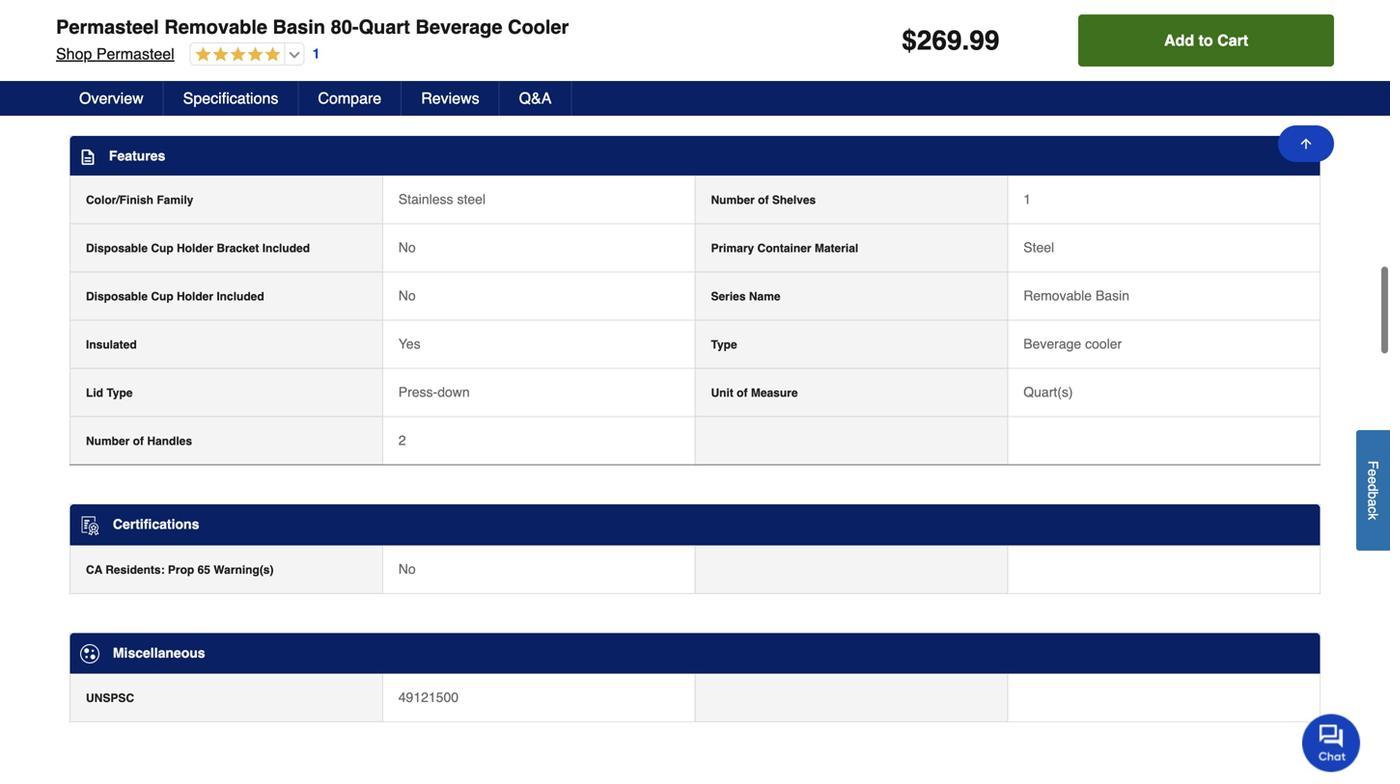 Task type: vqa. For each thing, say whether or not it's contained in the screenshot.


Task type: locate. For each thing, give the bounding box(es) containing it.
a
[[1366, 499, 1381, 507]]

49121500
[[399, 691, 459, 706]]

0 horizontal spatial 1
[[313, 46, 320, 61]]

1 vertical spatial disposable
[[86, 290, 148, 304]]

add to cart button
[[1079, 14, 1334, 67]]

quart(s)
[[1024, 385, 1073, 400]]

1 vertical spatial basin
[[1096, 288, 1130, 304]]

0 vertical spatial cup
[[151, 242, 173, 256]]

cooler
[[1085, 337, 1122, 352]]

1 vertical spatial 1
[[1024, 192, 1031, 207]]

1 vertical spatial number
[[86, 435, 130, 449]]

reviews
[[421, 89, 480, 107]]

1 horizontal spatial basin
[[1096, 288, 1130, 304]]

notes image
[[80, 150, 96, 165]]

2 cup from the top
[[151, 290, 173, 304]]

number for number of shelves
[[711, 194, 755, 207]]

2 e from the top
[[1366, 477, 1381, 484]]

0 vertical spatial capacity
[[111, 18, 159, 32]]

weight (lbs.)
[[711, 66, 780, 80]]

capacity
[[111, 18, 159, 32], [86, 66, 134, 80]]

e up b
[[1366, 477, 1381, 484]]

removable up beverage cooler
[[1024, 288, 1092, 304]]

quart
[[359, 16, 410, 38]]

1 down permasteel removable basin 80-quart beverage cooler
[[313, 46, 320, 61]]

1 horizontal spatial type
[[711, 339, 737, 352]]

color/finish
[[86, 194, 154, 207]]

permasteel down can capacity
[[96, 45, 175, 63]]

compare button
[[299, 81, 402, 116]]

80-
[[331, 16, 359, 38]]

ca residents: prop 65 warning(s)
[[86, 564, 274, 577]]

included right bracket
[[262, 242, 310, 256]]

specifications
[[183, 89, 278, 107]]

shop permasteel
[[56, 45, 175, 63]]

lid
[[86, 387, 103, 400]]

capacity up shop permasteel
[[111, 18, 159, 32]]

0 vertical spatial removable
[[164, 16, 267, 38]]

can
[[86, 18, 108, 32]]

0 horizontal spatial basin
[[273, 16, 325, 38]]

no
[[399, 240, 416, 256], [399, 288, 416, 304], [399, 562, 416, 577]]

series
[[711, 290, 746, 304]]

1 vertical spatial permasteel
[[96, 45, 175, 63]]

1 vertical spatial cup
[[151, 290, 173, 304]]

2 disposable from the top
[[86, 290, 148, 304]]

add
[[1164, 31, 1195, 49]]

2 horizontal spatial of
[[758, 194, 769, 207]]

lid type
[[86, 387, 133, 400]]

warning(s)
[[214, 564, 274, 577]]

e up the d
[[1366, 469, 1381, 477]]

0 vertical spatial holder
[[177, 242, 213, 256]]

stainless steel
[[399, 192, 486, 207]]

1 up steel
[[1024, 192, 1031, 207]]

steel
[[1024, 240, 1055, 256]]

add to cart
[[1164, 31, 1249, 49]]

f
[[1366, 461, 1381, 469]]

0 horizontal spatial beverage
[[416, 16, 503, 38]]

steel
[[457, 192, 486, 207]]

type
[[711, 339, 737, 352], [107, 387, 133, 400]]

1 disposable from the top
[[86, 242, 148, 256]]

1
[[313, 46, 320, 61], [1024, 192, 1031, 207]]

1 vertical spatial type
[[107, 387, 133, 400]]

disposable down color/finish
[[86, 242, 148, 256]]

unit of measure
[[711, 387, 798, 400]]

1 horizontal spatial beverage
[[1024, 337, 1082, 352]]

c
[[1366, 507, 1381, 514]]

to
[[1199, 31, 1213, 49]]

type up unit on the right of the page
[[711, 339, 737, 352]]

0 vertical spatial number
[[711, 194, 755, 207]]

0 vertical spatial disposable
[[86, 242, 148, 256]]

holder for steel
[[177, 242, 213, 256]]

1 vertical spatial removable
[[1024, 288, 1092, 304]]

basin left 80-
[[273, 16, 325, 38]]

0 vertical spatial basin
[[273, 16, 325, 38]]

cooler
[[508, 16, 569, 38]]

bracket
[[217, 242, 259, 256]]

series name
[[711, 290, 781, 304]]

press-down
[[399, 385, 470, 400]]

0 horizontal spatial of
[[133, 435, 144, 449]]

number down lid type
[[86, 435, 130, 449]]

number
[[711, 194, 755, 207], [86, 435, 130, 449]]

beverage
[[416, 16, 503, 38], [1024, 337, 1082, 352]]

basin up cooler
[[1096, 288, 1130, 304]]

unspsc
[[86, 692, 134, 706]]

cup down "disposable cup holder bracket included"
[[151, 290, 173, 304]]

no for steel
[[399, 240, 416, 256]]

number for number of handles
[[86, 435, 130, 449]]

holder left bracket
[[177, 242, 213, 256]]

unit
[[711, 387, 734, 400]]

1 horizontal spatial of
[[737, 387, 748, 400]]

included
[[262, 242, 310, 256], [217, 290, 264, 304]]

certifications
[[113, 517, 199, 533]]

beverage cooler
[[1024, 337, 1122, 352]]

1 vertical spatial holder
[[177, 290, 213, 304]]

of left shelves
[[758, 194, 769, 207]]

miscellaneous
[[113, 646, 205, 661]]

permasteel up shop permasteel
[[56, 16, 159, 38]]

0 vertical spatial of
[[758, 194, 769, 207]]

1 no from the top
[[399, 240, 416, 256]]

removable basin
[[1024, 288, 1130, 304]]

1 vertical spatial included
[[217, 290, 264, 304]]

removable up "5 stars" image
[[164, 16, 267, 38]]

0 horizontal spatial number
[[86, 435, 130, 449]]

of left handles
[[133, 435, 144, 449]]

2
[[399, 433, 406, 449]]

2 holder from the top
[[177, 290, 213, 304]]

material
[[815, 242, 859, 256]]

disposable cup holder bracket included
[[86, 242, 310, 256]]

weight
[[711, 66, 750, 80]]

1 holder from the top
[[177, 242, 213, 256]]

k
[[1366, 514, 1381, 521]]

cup
[[151, 242, 173, 256], [151, 290, 173, 304]]

holder
[[177, 242, 213, 256], [177, 290, 213, 304]]

holder down "disposable cup holder bracket included"
[[177, 290, 213, 304]]

specifications button
[[164, 81, 299, 116]]

disposable up insulated in the left top of the page
[[86, 290, 148, 304]]

number up primary
[[711, 194, 755, 207]]

1 vertical spatial no
[[399, 288, 416, 304]]

48.5
[[1024, 64, 1050, 80]]

removable
[[164, 16, 267, 38], [1024, 288, 1092, 304]]

e
[[1366, 469, 1381, 477], [1366, 477, 1381, 484]]

of right unit on the right of the page
[[737, 387, 748, 400]]

0 vertical spatial 1
[[313, 46, 320, 61]]

1 cup from the top
[[151, 242, 173, 256]]

basin
[[273, 16, 325, 38], [1096, 288, 1130, 304]]

permasteel
[[56, 16, 159, 38], [96, 45, 175, 63]]

1 horizontal spatial removable
[[1024, 288, 1092, 304]]

capacity down shop permasteel
[[86, 66, 134, 80]]

65
[[198, 564, 210, 577]]

1 vertical spatial of
[[737, 387, 748, 400]]

0 vertical spatial permasteel
[[56, 16, 159, 38]]

2 no from the top
[[399, 288, 416, 304]]

name
[[749, 290, 781, 304]]

handles
[[147, 435, 192, 449]]

beverage up quart(s)
[[1024, 337, 1082, 352]]

2 vertical spatial no
[[399, 562, 416, 577]]

overview button
[[60, 81, 164, 116]]

type right lid at the left of the page
[[107, 387, 133, 400]]

cup down the family
[[151, 242, 173, 256]]

0 vertical spatial no
[[399, 240, 416, 256]]

beverage up reviews
[[416, 16, 503, 38]]

included down bracket
[[217, 290, 264, 304]]

1 horizontal spatial number
[[711, 194, 755, 207]]

0 vertical spatial type
[[711, 339, 737, 352]]

q&a button
[[500, 81, 572, 116]]

of for quart(s)
[[737, 387, 748, 400]]

color/finish family
[[86, 194, 193, 207]]

of
[[758, 194, 769, 207], [737, 387, 748, 400], [133, 435, 144, 449]]

disposable
[[86, 242, 148, 256], [86, 290, 148, 304]]

insulated
[[86, 339, 137, 352]]

overview
[[79, 89, 144, 107]]



Task type: describe. For each thing, give the bounding box(es) containing it.
5 stars image
[[191, 46, 281, 64]]

disposable for steel
[[86, 242, 148, 256]]

family
[[157, 194, 193, 207]]

container
[[757, 242, 812, 256]]

shelves
[[772, 194, 816, 207]]

arrow up image
[[1299, 136, 1314, 152]]

0 horizontal spatial removable
[[164, 16, 267, 38]]

$ 269 . 99
[[902, 25, 1000, 56]]

down
[[438, 385, 470, 400]]

permasteel removable basin 80-quart beverage cooler
[[56, 16, 569, 38]]

q&a
[[519, 89, 552, 107]]

0 horizontal spatial type
[[107, 387, 133, 400]]

2 vertical spatial of
[[133, 435, 144, 449]]

0 vertical spatial beverage
[[416, 16, 503, 38]]

d
[[1366, 484, 1381, 492]]

ca
[[86, 564, 102, 577]]

of for 1
[[758, 194, 769, 207]]

.
[[962, 25, 970, 56]]

f e e d b a c k button
[[1357, 430, 1390, 551]]

press-
[[399, 385, 438, 400]]

80
[[399, 64, 414, 80]]

residents:
[[105, 564, 165, 577]]

features
[[109, 148, 165, 164]]

shop
[[56, 45, 92, 63]]

269
[[917, 25, 962, 56]]

1 e from the top
[[1366, 469, 1381, 477]]

99
[[970, 25, 1000, 56]]

reviews button
[[402, 81, 500, 116]]

1 horizontal spatial 1
[[1024, 192, 1031, 207]]

1 vertical spatial capacity
[[86, 66, 134, 80]]

1 vertical spatial beverage
[[1024, 337, 1082, 352]]

f e e d b a c k
[[1366, 461, 1381, 521]]

cup for steel
[[151, 242, 173, 256]]

disposable for removable basin
[[86, 290, 148, 304]]

(lbs.)
[[753, 66, 780, 80]]

can capacity
[[86, 18, 159, 32]]

number of handles
[[86, 435, 192, 449]]

measure
[[751, 387, 798, 400]]

3 no from the top
[[399, 562, 416, 577]]

holder for removable basin
[[177, 290, 213, 304]]

prop
[[168, 564, 194, 577]]

cart
[[1218, 31, 1249, 49]]

chat invite button image
[[1303, 714, 1361, 773]]

primary container material
[[711, 242, 859, 256]]

b
[[1366, 492, 1381, 499]]

compare
[[318, 89, 382, 107]]

no for removable basin
[[399, 288, 416, 304]]

cup for removable basin
[[151, 290, 173, 304]]

primary
[[711, 242, 754, 256]]

stainless
[[399, 192, 453, 207]]

disposable cup holder included
[[86, 290, 264, 304]]

110
[[399, 16, 420, 32]]

$
[[902, 25, 917, 56]]

0 vertical spatial included
[[262, 242, 310, 256]]

yes
[[399, 337, 421, 352]]

number of shelves
[[711, 194, 816, 207]]



